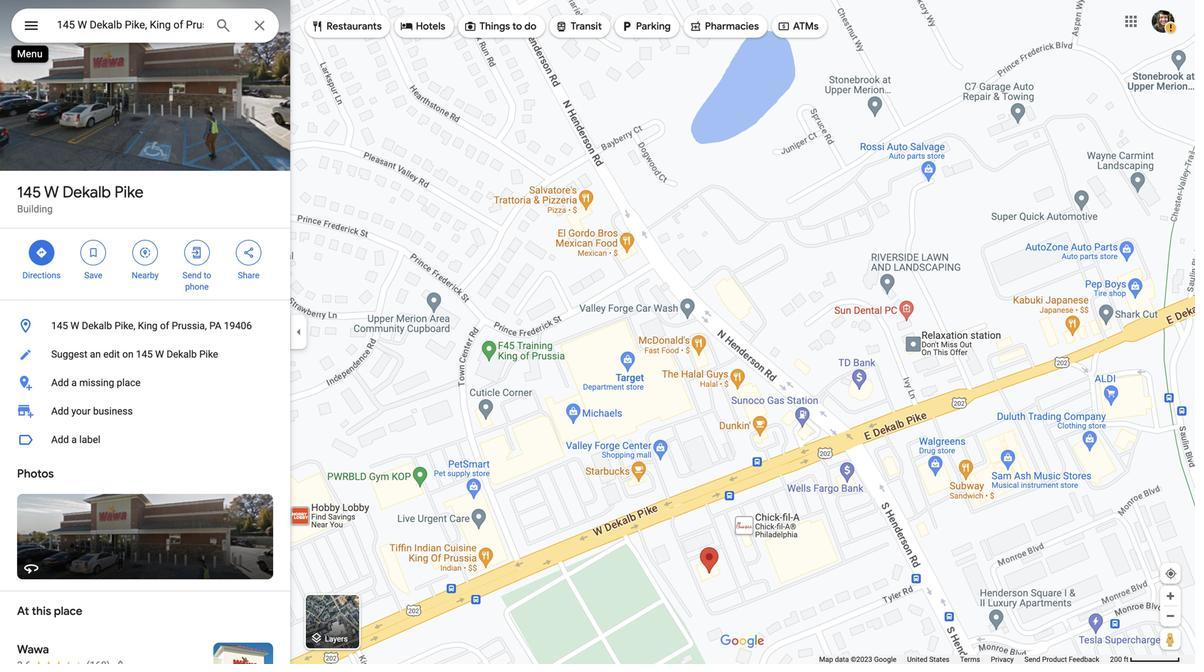 Task type: vqa. For each thing, say whether or not it's contained in the screenshot.
‎
no



Task type: locate. For each thing, give the bounding box(es) containing it.
add your business link
[[0, 397, 290, 426]]

145 right on
[[136, 348, 153, 360]]

w inside 145 w dekalb pike, king of prussia, pa 19406 button
[[71, 320, 79, 332]]

suggest an edit on 145 w dekalb pike
[[51, 348, 218, 360]]

send inside send to phone
[[183, 271, 202, 280]]

business
[[93, 405, 133, 417]]

1 vertical spatial send
[[1025, 655, 1041, 664]]

1 vertical spatial add
[[51, 405, 69, 417]]


[[555, 19, 568, 34]]

send product feedback
[[1025, 655, 1100, 664]]

send for send to phone
[[183, 271, 202, 280]]

this
[[32, 604, 51, 619]]


[[621, 19, 634, 34]]

show street view coverage image
[[1161, 629, 1182, 650]]

1 vertical spatial 145
[[51, 320, 68, 332]]

w up the suggest
[[71, 320, 79, 332]]

2 vertical spatial add
[[51, 434, 69, 446]]


[[23, 15, 40, 36]]

building
[[17, 203, 53, 215]]

 button
[[11, 9, 51, 46]]

1 add from the top
[[51, 377, 69, 389]]

0 vertical spatial add
[[51, 377, 69, 389]]

None field
[[57, 16, 204, 33]]

at this place
[[17, 604, 82, 619]]

add for add a label
[[51, 434, 69, 446]]

on
[[122, 348, 134, 360]]

dekalb down prussia,
[[167, 348, 197, 360]]

 parking
[[621, 19, 671, 34]]

0 horizontal spatial w
[[44, 182, 59, 202]]

states
[[930, 655, 950, 664]]

send product feedback button
[[1025, 655, 1100, 664]]

transit
[[571, 20, 602, 33]]

add a label
[[51, 434, 100, 446]]

suggest
[[51, 348, 88, 360]]

1 vertical spatial dekalb
[[82, 320, 112, 332]]

0 horizontal spatial send
[[183, 271, 202, 280]]

dekalb for pike,
[[82, 320, 112, 332]]

19406
[[224, 320, 252, 332]]

3 add from the top
[[51, 434, 69, 446]]

0 vertical spatial pike
[[115, 182, 144, 202]]

2 a from the top
[[71, 434, 77, 446]]

0 horizontal spatial pike
[[115, 182, 144, 202]]

0 vertical spatial a
[[71, 377, 77, 389]]

add for add your business
[[51, 405, 69, 417]]

to inside send to phone
[[204, 271, 211, 280]]

send for send product feedback
[[1025, 655, 1041, 664]]

dekalb
[[63, 182, 111, 202], [82, 320, 112, 332], [167, 348, 197, 360]]

pike down pa at the left top
[[199, 348, 218, 360]]

2 vertical spatial w
[[155, 348, 164, 360]]

footer
[[820, 655, 1111, 664]]

add for add a missing place
[[51, 377, 69, 389]]

0 vertical spatial dekalb
[[63, 182, 111, 202]]

w inside suggest an edit on 145 w dekalb pike button
[[155, 348, 164, 360]]

product
[[1043, 655, 1068, 664]]

things
[[480, 20, 510, 33]]

nearby
[[132, 271, 159, 280]]

to up phone
[[204, 271, 211, 280]]

photos
[[17, 467, 54, 481]]

1 vertical spatial place
[[54, 604, 82, 619]]

a
[[71, 377, 77, 389], [71, 434, 77, 446]]

pike
[[115, 182, 144, 202], [199, 348, 218, 360]]

dekalb inside button
[[82, 320, 112, 332]]

0 vertical spatial w
[[44, 182, 59, 202]]

dekalb inside 145 w dekalb pike building
[[63, 182, 111, 202]]

place down on
[[117, 377, 141, 389]]

2 add from the top
[[51, 405, 69, 417]]

0 horizontal spatial place
[[54, 604, 82, 619]]

0 vertical spatial to
[[513, 20, 523, 33]]


[[87, 245, 100, 261]]

145 inside button
[[136, 348, 153, 360]]

145
[[17, 182, 41, 202], [51, 320, 68, 332], [136, 348, 153, 360]]

1 horizontal spatial place
[[117, 377, 141, 389]]

200 ft button
[[1111, 655, 1181, 664]]

actions for 145 w dekalb pike region
[[0, 229, 290, 300]]

1 a from the top
[[71, 377, 77, 389]]

united states
[[908, 655, 950, 664]]

 things to do
[[464, 19, 537, 34]]

w for pike
[[44, 182, 59, 202]]

1 horizontal spatial send
[[1025, 655, 1041, 664]]

2 vertical spatial dekalb
[[167, 348, 197, 360]]


[[778, 19, 791, 34]]

145 inside 145 w dekalb pike building
[[17, 182, 41, 202]]

layers
[[325, 635, 348, 643]]

place
[[117, 377, 141, 389], [54, 604, 82, 619]]

w
[[44, 182, 59, 202], [71, 320, 79, 332], [155, 348, 164, 360]]

send
[[183, 271, 202, 280], [1025, 655, 1041, 664]]

 search field
[[11, 9, 279, 46]]

w up building
[[44, 182, 59, 202]]


[[311, 19, 324, 34]]

dekalb up  on the top left of page
[[63, 182, 111, 202]]

145 w dekalb pike building
[[17, 182, 144, 215]]

a left label
[[71, 434, 77, 446]]

w inside 145 w dekalb pike building
[[44, 182, 59, 202]]

add down the suggest
[[51, 377, 69, 389]]

dekalb left pike,
[[82, 320, 112, 332]]

zoom out image
[[1166, 611, 1177, 621]]

0 horizontal spatial 145
[[17, 182, 41, 202]]

none field inside the 145 w dekalb pike, king of prussia, pa 19406 field
[[57, 16, 204, 33]]

3.6 stars 168 reviews image
[[17, 658, 110, 664]]

save
[[84, 271, 103, 280]]

send up phone
[[183, 271, 202, 280]]

restaurants
[[327, 20, 382, 33]]

1 horizontal spatial w
[[71, 320, 79, 332]]

show your location image
[[1165, 567, 1178, 580]]

pa
[[209, 320, 222, 332]]

1 horizontal spatial to
[[513, 20, 523, 33]]

add your business
[[51, 405, 133, 417]]

data
[[836, 655, 850, 664]]

2 vertical spatial 145
[[136, 348, 153, 360]]

dekalb inside button
[[167, 348, 197, 360]]

0 horizontal spatial to
[[204, 271, 211, 280]]

wawa link
[[0, 631, 290, 664]]

0 vertical spatial send
[[183, 271, 202, 280]]

145 inside button
[[51, 320, 68, 332]]

0 vertical spatial 145
[[17, 182, 41, 202]]

pike up 
[[115, 182, 144, 202]]

0 vertical spatial place
[[117, 377, 141, 389]]

footer containing map data ©2023 google
[[820, 655, 1111, 664]]

send left product
[[1025, 655, 1041, 664]]

add left your
[[51, 405, 69, 417]]

145 up building
[[17, 182, 41, 202]]

1 horizontal spatial 145
[[51, 320, 68, 332]]

united states button
[[908, 655, 950, 664]]

1 vertical spatial w
[[71, 320, 79, 332]]

1 vertical spatial to
[[204, 271, 211, 280]]

2 horizontal spatial 145
[[136, 348, 153, 360]]

add left label
[[51, 434, 69, 446]]

google
[[875, 655, 897, 664]]

1 horizontal spatial pike
[[199, 348, 218, 360]]

a left the missing
[[71, 377, 77, 389]]


[[191, 245, 203, 261]]

1 vertical spatial pike
[[199, 348, 218, 360]]

place right this
[[54, 604, 82, 619]]

1 vertical spatial a
[[71, 434, 77, 446]]

wawa
[[17, 642, 49, 657]]

feedback
[[1070, 655, 1100, 664]]

do
[[525, 20, 537, 33]]

to left do
[[513, 20, 523, 33]]

privacy button
[[992, 655, 1015, 664]]

 pharmacies
[[690, 19, 760, 34]]

w down of
[[155, 348, 164, 360]]

145 up the suggest
[[51, 320, 68, 332]]

2 horizontal spatial w
[[155, 348, 164, 360]]

add
[[51, 377, 69, 389], [51, 405, 69, 417], [51, 434, 69, 446]]

to
[[513, 20, 523, 33], [204, 271, 211, 280]]

send inside button
[[1025, 655, 1041, 664]]



Task type: describe. For each thing, give the bounding box(es) containing it.
145 for pike
[[17, 182, 41, 202]]

145 for pike,
[[51, 320, 68, 332]]

share
[[238, 271, 260, 280]]

map data ©2023 google
[[820, 655, 897, 664]]

a for label
[[71, 434, 77, 446]]

145 w dekalb pike, king of prussia, pa 19406
[[51, 320, 252, 332]]

edit
[[103, 348, 120, 360]]

 atms
[[778, 19, 819, 34]]

add a missing place button
[[0, 369, 290, 397]]

price: inexpensive image
[[118, 660, 123, 664]]

atms
[[794, 20, 819, 33]]

w for pike,
[[71, 320, 79, 332]]


[[464, 19, 477, 34]]


[[690, 19, 703, 34]]


[[139, 245, 152, 261]]

map
[[820, 655, 834, 664]]

a for missing
[[71, 377, 77, 389]]

200
[[1111, 655, 1123, 664]]

dekalb for pike
[[63, 182, 111, 202]]

add a missing place
[[51, 377, 141, 389]]


[[401, 19, 413, 34]]

145 w dekalb pike main content
[[0, 0, 290, 664]]

prussia,
[[172, 320, 207, 332]]

zoom in image
[[1166, 591, 1177, 602]]

terms
[[961, 655, 981, 664]]

phone
[[185, 282, 209, 292]]

directions
[[22, 271, 61, 280]]

pike inside button
[[199, 348, 218, 360]]

pike inside 145 w dekalb pike building
[[115, 182, 144, 202]]

 hotels
[[401, 19, 446, 34]]

 restaurants
[[311, 19, 382, 34]]

to inside  things to do
[[513, 20, 523, 33]]

footer inside google maps element
[[820, 655, 1111, 664]]

at
[[17, 604, 29, 619]]

ft
[[1125, 655, 1129, 664]]

©2023
[[851, 655, 873, 664]]

terms button
[[961, 655, 981, 664]]

king
[[138, 320, 158, 332]]

pharmacies
[[705, 20, 760, 33]]

collapse side panel image
[[291, 324, 307, 340]]

united
[[908, 655, 928, 664]]

pike,
[[115, 320, 135, 332]]

send to phone
[[183, 271, 211, 292]]

145 W Dekalb Pike, King of Prussia, PA 19406 field
[[11, 9, 279, 43]]

label
[[79, 434, 100, 446]]

200 ft
[[1111, 655, 1129, 664]]

suggest an edit on 145 w dekalb pike button
[[0, 340, 290, 369]]

 transit
[[555, 19, 602, 34]]


[[242, 245, 255, 261]]

privacy
[[992, 655, 1015, 664]]


[[35, 245, 48, 261]]

145 w dekalb pike, king of prussia, pa 19406 button
[[0, 312, 290, 340]]

add a label button
[[0, 426, 290, 454]]

an
[[90, 348, 101, 360]]

google maps element
[[0, 0, 1196, 664]]

parking
[[636, 20, 671, 33]]

missing
[[79, 377, 114, 389]]

your
[[71, 405, 91, 417]]

hotels
[[416, 20, 446, 33]]

place inside button
[[117, 377, 141, 389]]

of
[[160, 320, 169, 332]]



